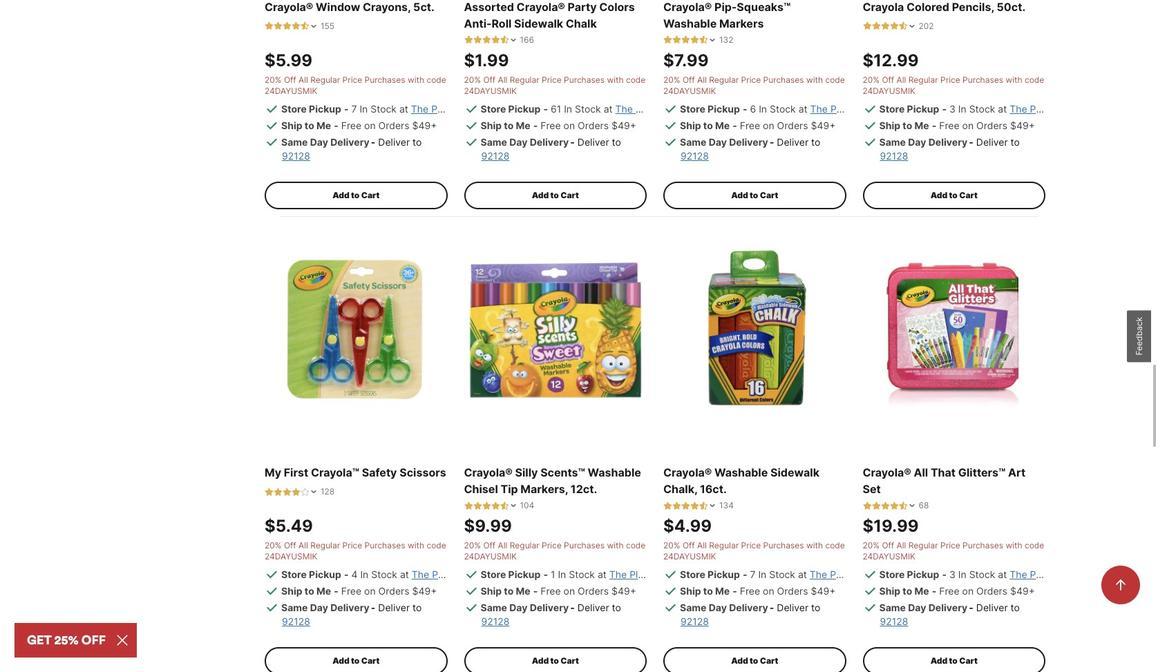 Task type: describe. For each thing, give the bounding box(es) containing it.
orders for $5.99
[[379, 116, 410, 128]]

20% for $12.99
[[863, 71, 880, 81]]

68
[[919, 497, 929, 508]]

16ct.
[[700, 479, 727, 493]]

off for $1.99
[[483, 71, 496, 81]]

1
[[551, 566, 555, 577]]

pickup for $1.99
[[508, 99, 541, 111]]

104 button
[[464, 497, 535, 508]]

deliver for $5.99
[[378, 133, 410, 144]]

chisel
[[464, 479, 498, 493]]

in for $12.99
[[959, 99, 967, 111]]

same for $5.99
[[281, 133, 308, 144]]

purchases for $7.99
[[763, 71, 804, 81]]

the for $4.99
[[810, 566, 828, 577]]

day for $5.49
[[310, 599, 328, 611]]

that
[[931, 463, 956, 476]]

off for $4.99
[[683, 537, 695, 548]]

day for $12.99
[[908, 133, 927, 144]]

3 for $12.99
[[950, 99, 956, 111]]

store for $9.99
[[481, 566, 506, 577]]

crayola® pip-squeaks™ washable markers link
[[664, 0, 846, 28]]

roll
[[492, 13, 512, 27]]

crayola™
[[311, 463, 359, 476]]

my first crayola™ safety scissors link
[[265, 461, 448, 478]]

first
[[284, 463, 308, 476]]

68 dialog
[[863, 497, 929, 508]]

regular for $5.99
[[311, 71, 340, 81]]

delivery for $1.99
[[530, 133, 569, 144]]

delivery for $5.99
[[331, 133, 370, 144]]

$1.99
[[464, 47, 509, 67]]

in for $9.99
[[558, 566, 566, 577]]

tip
[[501, 479, 518, 493]]

washable inside crayola® washable sidewalk chalk, 16ct.
[[715, 463, 768, 476]]

pickup for $5.49
[[309, 566, 341, 577]]

$9.99
[[464, 513, 512, 533]]

$12.99 20% off all regular price purchases with code 24dayusmik
[[863, 47, 1045, 92]]

regular for $4.99
[[709, 537, 739, 548]]

valley for $12.99
[[1108, 99, 1135, 111]]

delivery for $7.99
[[729, 133, 769, 144]]

store pickup - 4 in stock at the plaza at imperial valley
[[281, 566, 537, 577]]

24dayusmik for $1.99
[[464, 82, 517, 92]]

glitters™
[[959, 463, 1006, 476]]

128
[[321, 483, 335, 494]]

the for $5.99
[[411, 99, 429, 111]]

68 button
[[863, 497, 929, 508]]

$7.99
[[664, 47, 709, 67]]

stock for $4.99
[[769, 566, 796, 577]]

my first crayola™ safety scissors
[[265, 463, 446, 476]]

ship to me - free on orders $49+ for $19.99
[[880, 582, 1035, 594]]

orders for $12.99
[[977, 116, 1008, 128]]

all for $7.99
[[697, 71, 707, 81]]

delivery for $9.99
[[530, 599, 569, 611]]

code for $4.99
[[826, 537, 845, 548]]

all for $5.99
[[299, 71, 308, 81]]

off for $5.99
[[284, 71, 296, 81]]

in for $7.99
[[759, 99, 767, 111]]

imperial for $19.99
[[1069, 566, 1106, 577]]

delivery for $19.99
[[929, 599, 968, 611]]

134
[[720, 497, 734, 508]]

202
[[919, 17, 934, 27]]

the for $12.99
[[1010, 99, 1028, 111]]

stock for $12.99
[[970, 99, 996, 111]]

plaza for $5.99
[[431, 99, 456, 111]]

$5.99
[[265, 47, 313, 67]]

on for $5.49
[[364, 582, 376, 594]]

$49+ for $9.99
[[612, 582, 637, 594]]

$4.99 20% off all regular price purchases with code 24dayusmik
[[664, 513, 845, 559]]

purchases for $5.49
[[365, 537, 405, 548]]

same for $7.99
[[680, 133, 707, 144]]

92128 for $7.99
[[681, 146, 709, 158]]

regular for $7.99
[[709, 71, 739, 81]]

pickup for $4.99
[[708, 566, 740, 577]]

assorted crayola® party colors anti-roll sidewalk chalk link
[[464, 0, 647, 28]]

my first crayola&#x2122; safety scissors image
[[265, 236, 448, 418]]

$5.49
[[265, 513, 313, 533]]

crayola® silly scents™ washable chisel tip markers, 12ct.
[[464, 463, 641, 493]]

128 button
[[265, 483, 335, 494]]

$19.99
[[863, 513, 919, 533]]

104 dialog
[[464, 497, 535, 508]]

crayola® inside the assorted crayola® party colors anti-roll sidewalk chalk
[[517, 0, 565, 10]]

free for $5.49
[[341, 582, 362, 594]]

orders for $9.99
[[578, 582, 609, 594]]

code for $5.49
[[427, 537, 446, 548]]

with for $7.99
[[807, 71, 823, 81]]

scissors
[[400, 463, 446, 476]]

valley for $1.99
[[714, 99, 741, 111]]

the for $5.49
[[412, 566, 429, 577]]

ship to me - free on orders $49+ for $5.49
[[281, 582, 437, 594]]

with for $12.99
[[1006, 71, 1023, 81]]

92128 for $5.49
[[282, 613, 310, 624]]

$5.49 20% off all regular price purchases with code 24dayusmik
[[265, 513, 446, 559]]

166 dialog
[[464, 31, 534, 42]]

24dayusmik for $12.99
[[863, 82, 916, 92]]

ship to me - free on orders $49+ for $4.99
[[680, 582, 836, 594]]

washable for $9.99
[[588, 463, 641, 476]]

crayola® silly scents™ washable chisel tip markers, 12ct. link
[[464, 461, 647, 494]]

imperial for $5.99
[[470, 99, 507, 111]]

pickup for $5.99
[[309, 99, 341, 111]]

all for $19.99
[[897, 537, 906, 548]]

the for $19.99
[[1010, 566, 1028, 577]]

colors
[[600, 0, 635, 10]]

deliver for $7.99
[[777, 133, 809, 144]]

all for $4.99
[[697, 537, 707, 548]]

134 dialog
[[664, 497, 734, 508]]

crayola&#xae; silly scents&#x2122; washable chisel tip markers, 12ct. image
[[464, 236, 647, 418]]

sidewalk inside crayola® washable sidewalk chalk, 16ct.
[[771, 463, 820, 476]]

crayola® for $19.99
[[863, 463, 912, 476]]

store pickup - 1 in stock at the plaza at imperial valley
[[481, 566, 735, 577]]

104
[[520, 497, 535, 508]]

regular for $19.99
[[909, 537, 938, 548]]

code for $1.99
[[626, 71, 646, 81]]

in for $5.99
[[360, 99, 368, 111]]

free for $1.99
[[541, 116, 561, 128]]

134 button
[[664, 497, 734, 508]]

day for $19.99
[[908, 599, 927, 611]]

24dayusmik for $5.49
[[265, 548, 318, 559]]

day for $5.99
[[310, 133, 328, 144]]

free for $12.99
[[940, 116, 960, 128]]

crayola® pip-squeaks™ washable markers
[[664, 0, 791, 27]]

purchases for $4.99
[[763, 537, 804, 548]]

markers
[[720, 13, 764, 27]]

assorted crayola® party colors anti-roll sidewalk chalk
[[464, 0, 635, 27]]

20% for $5.99
[[265, 71, 282, 81]]

6
[[750, 99, 756, 111]]

all for $12.99
[[897, 71, 906, 81]]

crayola® for $7.99
[[664, 0, 712, 10]]

ship for $4.99
[[680, 582, 701, 594]]

stock for $5.99
[[371, 99, 397, 111]]

imperial for $12.99
[[1069, 99, 1106, 111]]

on for $19.99
[[963, 582, 974, 594]]

valley for $19.99
[[1108, 566, 1135, 577]]

92128 for $12.99
[[880, 146, 908, 158]]

store for $12.99
[[880, 99, 905, 111]]

with for $9.99
[[607, 537, 624, 548]]

my
[[265, 463, 281, 476]]

$49+ for $4.99
[[811, 582, 836, 594]]



Task type: locate. For each thing, give the bounding box(es) containing it.
imperial for $9.99
[[669, 566, 705, 577]]

20% inside $19.99 20% off all regular price purchases with code 24dayusmik
[[863, 537, 880, 548]]

pip-
[[715, 0, 737, 10]]

stock for $1.99
[[575, 99, 601, 111]]

ship to me - free on orders $49+
[[281, 116, 437, 128], [481, 116, 637, 128], [680, 116, 836, 128], [880, 116, 1035, 128], [281, 582, 437, 594], [481, 582, 637, 594], [680, 582, 836, 594], [880, 582, 1035, 594]]

crayola® washable sidewalk chalk, 16ct.
[[664, 463, 820, 493]]

$7.99 20% off all regular price purchases with code 24dayusmik
[[664, 47, 845, 92]]

crayola® inside crayola® washable sidewalk chalk, 16ct.
[[664, 463, 712, 476]]

code inside the $9.99 20% off all regular price purchases with code 24dayusmik
[[626, 537, 646, 548]]

in for $5.49
[[360, 566, 369, 577]]

me for $1.99
[[516, 116, 531, 128]]

delivery down $4.99 20% off all regular price purchases with code 24dayusmik
[[729, 599, 769, 611]]

with inside $7.99 20% off all regular price purchases with code 24dayusmik
[[807, 71, 823, 81]]

price inside $19.99 20% off all regular price purchases with code 24dayusmik
[[941, 537, 961, 548]]

plaza for $12.99
[[1030, 99, 1055, 111]]

off down $1.99
[[483, 71, 496, 81]]

me for $5.49
[[317, 582, 331, 594]]

me down $4.99 20% off all regular price purchases with code 24dayusmik
[[715, 582, 730, 594]]

with for $1.99
[[607, 71, 624, 81]]

store
[[281, 99, 307, 111], [481, 99, 506, 111], [680, 99, 706, 111], [880, 99, 905, 111], [281, 566, 307, 577], [481, 566, 506, 577], [680, 566, 706, 577], [880, 566, 905, 577]]

regular inside $12.99 20% off all regular price purchases with code 24dayusmik
[[909, 71, 938, 81]]

regular
[[311, 71, 340, 81], [510, 71, 540, 81], [709, 71, 739, 81], [909, 71, 938, 81], [311, 537, 340, 548], [510, 537, 540, 548], [709, 537, 739, 548], [909, 537, 938, 548]]

store for $1.99
[[481, 99, 506, 111]]

20% inside $5.49 20% off all regular price purchases with code 24dayusmik
[[265, 537, 282, 548]]

7 down $5.99 20% off all regular price purchases with code 24dayusmik
[[351, 99, 357, 111]]

party
[[568, 0, 597, 10]]

all inside the $9.99 20% off all regular price purchases with code 24dayusmik
[[498, 537, 508, 548]]

store down $7.99
[[680, 99, 706, 111]]

crayola® up the chisel
[[464, 463, 513, 476]]

price inside $7.99 20% off all regular price purchases with code 24dayusmik
[[741, 71, 761, 81]]

off inside $7.99 20% off all regular price purchases with code 24dayusmik
[[683, 71, 695, 81]]

orders down $4.99 20% off all regular price purchases with code 24dayusmik
[[777, 582, 808, 594]]

store pickup - 7 in stock at the plaza at imperial valley down $5.99 20% off all regular price purchases with code 24dayusmik
[[281, 99, 536, 111]]

stock down $19.99 20% off all regular price purchases with code 24dayusmik
[[970, 566, 996, 577]]

0 vertical spatial 7
[[351, 99, 357, 111]]

regular inside $4.99 20% off all regular price purchases with code 24dayusmik
[[709, 537, 739, 548]]

155 button
[[265, 17, 335, 28]]

chalk,
[[664, 479, 698, 493]]

crayola&#xae; washable sidewalk chalk, 16ct. image
[[664, 236, 846, 418]]

free down $4.99 20% off all regular price purchases with code 24dayusmik
[[740, 582, 760, 594]]

$49+
[[412, 116, 437, 128], [612, 116, 637, 128], [811, 116, 836, 128], [1011, 116, 1035, 128], [412, 582, 437, 594], [612, 582, 637, 594], [811, 582, 836, 594], [1011, 582, 1035, 594]]

155 dialog
[[265, 17, 335, 28]]

with inside the $9.99 20% off all regular price purchases with code 24dayusmik
[[607, 537, 624, 548]]

166
[[520, 31, 534, 41]]

on down $12.99 20% off all regular price purchases with code 24dayusmik
[[963, 116, 974, 128]]

$19.99 20% off all regular price purchases with code 24dayusmik
[[863, 513, 1045, 559]]

free for $4.99
[[740, 582, 760, 594]]

on for $7.99
[[763, 116, 775, 128]]

me down $19.99 20% off all regular price purchases with code 24dayusmik
[[915, 582, 929, 594]]

20%
[[265, 71, 282, 81], [464, 71, 481, 81], [664, 71, 681, 81], [863, 71, 880, 81], [265, 537, 282, 548], [464, 537, 481, 548], [664, 537, 681, 548], [863, 537, 880, 548]]

me down $5.99 20% off all regular price purchases with code 24dayusmik
[[317, 116, 331, 128]]

stock for $5.49
[[371, 566, 397, 577]]

all down $9.99
[[498, 537, 508, 548]]

stock for $7.99
[[770, 99, 796, 111]]

same for $12.99
[[880, 133, 906, 144]]

safety
[[362, 463, 397, 476]]

same for $1.99
[[481, 133, 507, 144]]

regular for $12.99
[[909, 71, 938, 81]]

same day delivery - deliver to 92128
[[281, 133, 422, 158], [481, 133, 621, 158], [680, 133, 821, 158], [880, 133, 1020, 158], [281, 599, 422, 624], [481, 599, 621, 624], [680, 599, 821, 624], [880, 599, 1020, 624]]

code inside $7.99 20% off all regular price purchases with code 24dayusmik
[[826, 71, 845, 81]]

store pickup - 3 in stock at the plaza at imperial valley for $19.99
[[880, 566, 1135, 577]]

ship for $9.99
[[481, 582, 502, 594]]

pickup left the 4
[[309, 566, 341, 577]]

me down $12.99 20% off all regular price purchases with code 24dayusmik
[[915, 116, 929, 128]]

code inside $12.99 20% off all regular price purchases with code 24dayusmik
[[1025, 71, 1045, 81]]

store pickup - 61 in stock at the plaza at imperial valley
[[481, 99, 741, 111]]

132
[[720, 31, 734, 41]]

24dayusmik inside $5.49 20% off all regular price purchases with code 24dayusmik
[[265, 548, 318, 559]]

pickup down $4.99 20% off all regular price purchases with code 24dayusmik
[[708, 566, 740, 577]]

washable inside the crayola® pip-squeaks™ washable markers
[[664, 13, 717, 27]]

ship for $5.49
[[281, 582, 302, 594]]

off inside $4.99 20% off all regular price purchases with code 24dayusmik
[[683, 537, 695, 548]]

art
[[1009, 463, 1026, 476]]

off inside $5.99 20% off all regular price purchases with code 24dayusmik
[[284, 71, 296, 81]]

crayola&#xae; all that glitters&#x2122; art set image
[[863, 236, 1046, 418]]

crayola® for $9.99
[[464, 463, 513, 476]]

same day delivery - deliver to 92128 for $1.99
[[481, 133, 621, 158]]

pickup down $12.99 20% off all regular price purchases with code 24dayusmik
[[907, 99, 940, 111]]

me for $12.99
[[915, 116, 929, 128]]

24dayusmik
[[265, 82, 318, 92], [464, 82, 517, 92], [664, 82, 716, 92], [863, 82, 916, 92], [265, 548, 318, 559], [464, 548, 517, 559], [664, 548, 716, 559], [863, 548, 916, 559]]

delivery down the 4
[[331, 599, 370, 611]]

markers,
[[521, 479, 568, 493]]

24dayusmik down $19.99
[[863, 548, 916, 559]]

202 dialog
[[863, 17, 934, 28]]

code for $9.99
[[626, 537, 646, 548]]

off down $4.99
[[683, 537, 695, 548]]

orders down $5.99 20% off all regular price purchases with code 24dayusmik
[[379, 116, 410, 128]]

pickup for $7.99
[[708, 99, 740, 111]]

132 dialog
[[664, 31, 734, 42]]

same for $5.49
[[281, 599, 308, 611]]

in for $4.99
[[759, 566, 767, 577]]

stock right 1
[[569, 566, 595, 577]]

purchases inside $5.99 20% off all regular price purchases with code 24dayusmik
[[365, 71, 405, 81]]

24dayusmik down $12.99 in the top right of the page
[[863, 82, 916, 92]]

20% down $5.99
[[265, 71, 282, 81]]

ship to me - free on orders $49+ down $12.99 20% off all regular price purchases with code 24dayusmik
[[880, 116, 1035, 128]]

imperial for $4.99
[[869, 566, 905, 577]]

all inside $19.99 20% off all regular price purchases with code 24dayusmik
[[897, 537, 906, 548]]

plaza
[[431, 99, 456, 111], [636, 99, 660, 111], [831, 99, 855, 111], [1030, 99, 1055, 111], [432, 566, 457, 577], [630, 566, 654, 577], [830, 566, 855, 577], [1030, 566, 1055, 577]]

delivery down $19.99 20% off all regular price purchases with code 24dayusmik
[[929, 599, 968, 611]]

all inside crayola® all that glitters™ art set
[[914, 463, 928, 476]]

orders down store pickup - 6 in stock at the plaza at imperial valley
[[777, 116, 808, 128]]

orders
[[379, 116, 410, 128], [578, 116, 609, 128], [777, 116, 808, 128], [977, 116, 1008, 128], [379, 582, 410, 594], [578, 582, 609, 594], [777, 582, 808, 594], [977, 582, 1008, 594]]

regular down 104 on the left of the page
[[510, 537, 540, 548]]

purchases for $12.99
[[963, 71, 1004, 81]]

purchases inside $19.99 20% off all regular price purchases with code 24dayusmik
[[963, 537, 1004, 548]]

1 store pickup - 3 in stock at the plaza at imperial valley from the top
[[880, 99, 1135, 111]]

day for $9.99
[[510, 599, 528, 611]]

0 vertical spatial store pickup - 7 in stock at the plaza at imperial valley
[[281, 99, 536, 111]]

chalk
[[566, 13, 597, 27]]

24dayusmik inside $5.99 20% off all regular price purchases with code 24dayusmik
[[265, 82, 318, 92]]

delivery down the 6
[[729, 133, 769, 144]]

1 3 from the top
[[950, 99, 956, 111]]

set
[[863, 479, 881, 493]]

code inside $5.49 20% off all regular price purchases with code 24dayusmik
[[427, 537, 446, 548]]

all down $4.99
[[697, 537, 707, 548]]

me for $19.99
[[915, 582, 929, 594]]

regular inside $1.99 20% off all regular price purchases with code 24dayusmik
[[510, 71, 540, 81]]

in down $5.99 20% off all regular price purchases with code 24dayusmik
[[360, 99, 368, 111]]

free down the 6
[[740, 116, 760, 128]]

92128 for $1.99
[[481, 146, 510, 158]]

1 vertical spatial store pickup - 7 in stock at the plaza at imperial valley
[[680, 566, 935, 577]]

orders down store pickup - 4 in stock at the plaza at imperial valley
[[379, 582, 410, 594]]

imperial
[[470, 99, 507, 111], [675, 99, 711, 111], [870, 99, 906, 111], [1069, 99, 1106, 111], [471, 566, 507, 577], [669, 566, 705, 577], [869, 566, 905, 577], [1069, 566, 1106, 577]]

off for $7.99
[[683, 71, 695, 81]]

store pickup - 3 in stock at the plaza at imperial valley down $19.99 20% off all regular price purchases with code 24dayusmik
[[880, 566, 1135, 577]]

pickup for $9.99
[[508, 566, 541, 577]]

washable inside "crayola® silly scents™ washable chisel tip markers, 12ct."
[[588, 463, 641, 476]]

in right the 4
[[360, 566, 369, 577]]

regular down 134
[[709, 537, 739, 548]]

with inside $19.99 20% off all regular price purchases with code 24dayusmik
[[1006, 537, 1023, 548]]

all inside $7.99 20% off all regular price purchases with code 24dayusmik
[[697, 71, 707, 81]]

regular down $12.99 in the top right of the page
[[909, 71, 938, 81]]

128 dialog
[[265, 483, 335, 494]]

$9.99 20% off all regular price purchases with code 24dayusmik
[[464, 513, 646, 559]]

all down $5.49
[[299, 537, 308, 548]]

on down $5.99 20% off all regular price purchases with code 24dayusmik
[[364, 116, 376, 128]]

regular for $9.99
[[510, 537, 540, 548]]

delivery down 61
[[530, 133, 569, 144]]

20% inside $1.99 20% off all regular price purchases with code 24dayusmik
[[464, 71, 481, 81]]

ship down $19.99
[[880, 582, 901, 594]]

price inside $4.99 20% off all regular price purchases with code 24dayusmik
[[741, 537, 761, 548]]

with inside $5.49 20% off all regular price purchases with code 24dayusmik
[[408, 537, 424, 548]]

deliver for $4.99
[[777, 599, 809, 611]]

ship to me - free on orders $49+ for $7.99
[[680, 116, 836, 128]]

61
[[551, 99, 561, 111]]

deliver for $19.99
[[977, 599, 1008, 611]]

me down $1.99 20% off all regular price purchases with code 24dayusmik
[[516, 116, 531, 128]]

$49+ for $1.99
[[612, 116, 637, 128]]

ship for $5.99
[[281, 116, 302, 128]]

ship for $1.99
[[481, 116, 502, 128]]

free down 61
[[541, 116, 561, 128]]

20% down $9.99
[[464, 537, 481, 548]]

stock right 61
[[575, 99, 601, 111]]

24dayusmik for $19.99
[[863, 548, 916, 559]]

squeaks™
[[737, 0, 791, 10]]

off inside $19.99 20% off all regular price purchases with code 24dayusmik
[[882, 537, 895, 548]]

me for $7.99
[[715, 116, 730, 128]]

crayola® all that glitters™ art set
[[863, 463, 1026, 493]]

all down $1.99
[[498, 71, 508, 81]]

sidewalk
[[514, 13, 563, 27], [771, 463, 820, 476]]

132 button
[[664, 31, 734, 42]]

purchases
[[365, 71, 405, 81], [564, 71, 605, 81], [763, 71, 804, 81], [963, 71, 1004, 81], [365, 537, 405, 548], [564, 537, 605, 548], [763, 537, 804, 548], [963, 537, 1004, 548]]

24dayusmik inside $7.99 20% off all regular price purchases with code 24dayusmik
[[664, 82, 716, 92]]

1 horizontal spatial 7
[[750, 566, 756, 577]]

on down store pickup - 6 in stock at the plaza at imperial valley
[[763, 116, 775, 128]]

20% down $19.99
[[863, 537, 880, 548]]

purchases inside $7.99 20% off all regular price purchases with code 24dayusmik
[[763, 71, 804, 81]]

1 horizontal spatial sidewalk
[[771, 463, 820, 476]]

3 down $12.99 20% off all regular price purchases with code 24dayusmik
[[950, 99, 956, 111]]

crayola® up chalk, in the right bottom of the page
[[664, 463, 712, 476]]

1 vertical spatial 7
[[750, 566, 756, 577]]

all for $9.99
[[498, 537, 508, 548]]

me
[[317, 116, 331, 128], [516, 116, 531, 128], [715, 116, 730, 128], [915, 116, 929, 128], [317, 582, 331, 594], [516, 582, 531, 594], [715, 582, 730, 594], [915, 582, 929, 594]]

20% inside $7.99 20% off all regular price purchases with code 24dayusmik
[[664, 71, 681, 81]]

store pickup - 6 in stock at the plaza at imperial valley
[[680, 99, 936, 111]]

20% inside the $9.99 20% off all regular price purchases with code 24dayusmik
[[464, 537, 481, 548]]

day for $7.99
[[709, 133, 727, 144]]

ship down $5.49
[[281, 582, 302, 594]]

$49+ for $12.99
[[1011, 116, 1035, 128]]

in right 61
[[564, 99, 572, 111]]

0 vertical spatial 3
[[950, 99, 956, 111]]

store down $12.99 in the top right of the page
[[880, 99, 905, 111]]

with inside $1.99 20% off all regular price purchases with code 24dayusmik
[[607, 71, 624, 81]]

store pickup - 3 in stock at the plaza at imperial valley down $12.99 20% off all regular price purchases with code 24dayusmik
[[880, 99, 1135, 111]]

price inside the $9.99 20% off all regular price purchases with code 24dayusmik
[[542, 537, 562, 548]]

regular down 132
[[709, 71, 739, 81]]

me down the $9.99 20% off all regular price purchases with code 24dayusmik
[[516, 582, 531, 594]]

regular inside the $9.99 20% off all regular price purchases with code 24dayusmik
[[510, 537, 540, 548]]

pickup down $19.99 20% off all regular price purchases with code 24dayusmik
[[907, 566, 940, 577]]

stock
[[371, 99, 397, 111], [575, 99, 601, 111], [770, 99, 796, 111], [970, 99, 996, 111], [371, 566, 397, 577], [569, 566, 595, 577], [769, 566, 796, 577], [970, 566, 996, 577]]

24dayusmik for $5.99
[[265, 82, 318, 92]]

off down $7.99
[[683, 71, 695, 81]]

all down $12.99 in the top right of the page
[[897, 71, 906, 81]]

price inside $12.99 20% off all regular price purchases with code 24dayusmik
[[941, 71, 961, 81]]

with inside $12.99 20% off all regular price purchases with code 24dayusmik
[[1006, 71, 1023, 81]]

24dayusmik inside $1.99 20% off all regular price purchases with code 24dayusmik
[[464, 82, 517, 92]]

1 vertical spatial sidewalk
[[771, 463, 820, 476]]

cart
[[361, 186, 380, 197], [561, 186, 579, 197], [760, 186, 779, 197], [960, 186, 978, 197], [361, 653, 380, 663], [561, 653, 579, 663], [760, 653, 779, 663], [960, 653, 978, 663]]

store for $7.99
[[680, 99, 706, 111]]

all for $1.99
[[498, 71, 508, 81]]

0 horizontal spatial sidewalk
[[514, 13, 563, 27]]

20% inside $12.99 20% off all regular price purchases with code 24dayusmik
[[863, 71, 880, 81]]

same day delivery - deliver to 92128 for $12.99
[[880, 133, 1020, 158]]

orders for $7.99
[[777, 116, 808, 128]]

crayola® all that glitters™ art set link
[[863, 461, 1046, 494]]

delivery
[[331, 133, 370, 144], [530, 133, 569, 144], [729, 133, 769, 144], [929, 133, 968, 144], [331, 599, 370, 611], [530, 599, 569, 611], [729, 599, 769, 611], [929, 599, 968, 611]]

regular down 166
[[510, 71, 540, 81]]

ship to me - free on orders $49+ down 61
[[481, 116, 637, 128]]

same day delivery - deliver to 92128 for $4.99
[[680, 599, 821, 624]]

free for $9.99
[[541, 582, 561, 594]]

0 vertical spatial sidewalk
[[514, 13, 563, 27]]

crayola® up set
[[863, 463, 912, 476]]

price inside $1.99 20% off all regular price purchases with code 24dayusmik
[[542, 71, 562, 81]]

free for $19.99
[[940, 582, 960, 594]]

24dayusmik inside $4.99 20% off all regular price purchases with code 24dayusmik
[[664, 548, 716, 559]]

imperial for $7.99
[[870, 99, 906, 111]]

imperial for $5.49
[[471, 566, 507, 577]]

24dayusmik for $9.99
[[464, 548, 517, 559]]

ship down $12.99 in the top right of the page
[[880, 116, 901, 128]]

orders down the store pickup - 61 in stock at the plaza at imperial valley
[[578, 116, 609, 128]]

4
[[351, 566, 358, 577]]

delivery down $12.99 20% off all regular price purchases with code 24dayusmik
[[929, 133, 968, 144]]

crayola® washable sidewalk chalk, 16ct. link
[[664, 461, 846, 494]]

24dayusmik down $9.99
[[464, 548, 517, 559]]

regular down $19.99
[[909, 537, 938, 548]]

code inside $1.99 20% off all regular price purchases with code 24dayusmik
[[626, 71, 646, 81]]

24dayusmik down $1.99
[[464, 82, 517, 92]]

2 store pickup - 3 in stock at the plaza at imperial valley from the top
[[880, 566, 1135, 577]]

with for $5.49
[[408, 537, 424, 548]]

regular inside $7.99 20% off all regular price purchases with code 24dayusmik
[[709, 71, 739, 81]]

ship down $9.99
[[481, 582, 502, 594]]

155
[[321, 17, 335, 27]]

purchases inside $4.99 20% off all regular price purchases with code 24dayusmik
[[763, 537, 804, 548]]

24dayusmik inside $12.99 20% off all regular price purchases with code 24dayusmik
[[863, 82, 916, 92]]

valley
[[509, 99, 536, 111], [714, 99, 741, 111], [909, 99, 936, 111], [1108, 99, 1135, 111], [510, 566, 537, 577], [708, 566, 735, 577], [908, 566, 935, 577], [1108, 566, 1135, 577]]

in down $19.99 20% off all regular price purchases with code 24dayusmik
[[959, 566, 967, 577]]

crayola® up the 132 dropdown button
[[664, 0, 712, 10]]

on down $4.99 20% off all regular price purchases with code 24dayusmik
[[763, 582, 775, 594]]

imperial for $1.99
[[675, 99, 711, 111]]

ship down $4.99
[[680, 582, 701, 594]]

pickup left the 6
[[708, 99, 740, 111]]

24dayusmik down $5.99
[[265, 82, 318, 92]]

stock down $12.99 20% off all regular price purchases with code 24dayusmik
[[970, 99, 996, 111]]

tabler image
[[292, 18, 301, 27], [301, 18, 310, 27], [464, 32, 473, 41], [473, 32, 482, 41], [491, 32, 500, 41], [664, 32, 673, 41], [682, 32, 691, 41], [283, 484, 292, 493], [292, 484, 301, 493], [301, 484, 310, 493], [500, 498, 509, 507], [673, 498, 682, 507], [691, 498, 700, 507]]

valley for $7.99
[[909, 99, 936, 111]]

all for $5.49
[[299, 537, 308, 548]]

all
[[299, 71, 308, 81], [498, 71, 508, 81], [697, 71, 707, 81], [897, 71, 906, 81], [914, 463, 928, 476], [299, 537, 308, 548], [498, 537, 508, 548], [697, 537, 707, 548], [897, 537, 906, 548]]

all inside $4.99 20% off all regular price purchases with code 24dayusmik
[[697, 537, 707, 548]]

silly
[[515, 463, 538, 476]]

92128 for $19.99
[[880, 613, 908, 624]]

on down store pickup - 4 in stock at the plaza at imperial valley
[[364, 582, 376, 594]]

add to cart
[[333, 186, 380, 197], [532, 186, 579, 197], [731, 186, 779, 197], [931, 186, 978, 197], [333, 653, 380, 663], [532, 653, 579, 663], [731, 653, 779, 663], [931, 653, 978, 663]]

plaza for $1.99
[[636, 99, 660, 111]]

24dayusmik inside the $9.99 20% off all regular price purchases with code 24dayusmik
[[464, 548, 517, 559]]

free down $5.99 20% off all regular price purchases with code 24dayusmik
[[341, 116, 362, 128]]

on for $12.99
[[963, 116, 974, 128]]

crayola® inside "crayola® silly scents™ washable chisel tip markers, 12ct."
[[464, 463, 513, 476]]

off inside $12.99 20% off all regular price purchases with code 24dayusmik
[[882, 71, 895, 81]]

code inside $4.99 20% off all regular price purchases with code 24dayusmik
[[826, 537, 845, 548]]

code inside $19.99 20% off all regular price purchases with code 24dayusmik
[[1025, 537, 1045, 548]]

all down $7.99
[[697, 71, 707, 81]]

stock right the 6
[[770, 99, 796, 111]]

valley for $4.99
[[908, 566, 935, 577]]

day for $1.99
[[510, 133, 528, 144]]

purchases inside $5.49 20% off all regular price purchases with code 24dayusmik
[[365, 537, 405, 548]]

store pickup - 3 in stock at the plaza at imperial valley
[[880, 99, 1135, 111], [880, 566, 1135, 577]]

store for $5.99
[[281, 99, 307, 111]]

0 vertical spatial store pickup - 3 in stock at the plaza at imperial valley
[[880, 99, 1135, 111]]

pickup left 61
[[508, 99, 541, 111]]

price
[[343, 71, 362, 81], [542, 71, 562, 81], [741, 71, 761, 81], [941, 71, 961, 81], [343, 537, 362, 548], [542, 537, 562, 548], [741, 537, 761, 548], [941, 537, 961, 548]]

1 horizontal spatial store pickup - 7 in stock at the plaza at imperial valley
[[680, 566, 935, 577]]

off down $5.49
[[284, 537, 296, 548]]

24dayusmik inside $19.99 20% off all regular price purchases with code 24dayusmik
[[863, 548, 916, 559]]

purchases inside $1.99 20% off all regular price purchases with code 24dayusmik
[[564, 71, 605, 81]]

store pickup - 7 in stock at the plaza at imperial valley for $4.99
[[680, 566, 935, 577]]

regular down $5.49
[[311, 537, 340, 548]]

deliver for $9.99
[[578, 599, 609, 611]]

20% inside $5.99 20% off all regular price purchases with code 24dayusmik
[[265, 71, 282, 81]]

all inside $1.99 20% off all regular price purchases with code 24dayusmik
[[498, 71, 508, 81]]

assorted
[[464, 0, 514, 10]]

crayola® inside crayola® all that glitters™ art set
[[863, 463, 912, 476]]

day
[[310, 133, 328, 144], [510, 133, 528, 144], [709, 133, 727, 144], [908, 133, 927, 144], [310, 599, 328, 611], [510, 599, 528, 611], [709, 599, 727, 611], [908, 599, 927, 611]]

in
[[360, 99, 368, 111], [564, 99, 572, 111], [759, 99, 767, 111], [959, 99, 967, 111], [360, 566, 369, 577], [558, 566, 566, 577], [759, 566, 767, 577], [959, 566, 967, 577]]

in for $19.99
[[959, 566, 967, 577]]

20% for $5.49
[[265, 537, 282, 548]]

all down $5.99
[[299, 71, 308, 81]]

price inside $5.49 20% off all regular price purchases with code 24dayusmik
[[343, 537, 362, 548]]

crayola® for $4.99
[[664, 463, 712, 476]]

store down $4.99
[[680, 566, 706, 577]]

ship
[[281, 116, 302, 128], [481, 116, 502, 128], [680, 116, 701, 128], [880, 116, 901, 128], [281, 582, 302, 594], [481, 582, 502, 594], [680, 582, 701, 594], [880, 582, 901, 594]]

0 horizontal spatial 7
[[351, 99, 357, 111]]

free
[[341, 116, 362, 128], [541, 116, 561, 128], [740, 116, 760, 128], [940, 116, 960, 128], [341, 582, 362, 594], [541, 582, 561, 594], [740, 582, 760, 594], [940, 582, 960, 594]]

code for $7.99
[[826, 71, 845, 81]]

7
[[351, 99, 357, 111], [750, 566, 756, 577]]

12ct.
[[571, 479, 597, 493]]

$1.99 20% off all regular price purchases with code 24dayusmik
[[464, 47, 646, 92]]

all inside $5.49 20% off all regular price purchases with code 24dayusmik
[[299, 537, 308, 548]]

pickup left 1
[[508, 566, 541, 577]]

all down $19.99
[[897, 537, 906, 548]]

regular inside $19.99 20% off all regular price purchases with code 24dayusmik
[[909, 537, 938, 548]]

store pickup - 7 in stock at the plaza at imperial valley
[[281, 99, 536, 111], [680, 566, 935, 577]]

crayola® up 166
[[517, 0, 565, 10]]

store down $5.99
[[281, 99, 307, 111]]

off inside $1.99 20% off all regular price purchases with code 24dayusmik
[[483, 71, 496, 81]]

orders for $1.99
[[578, 116, 609, 128]]

20% inside $4.99 20% off all regular price purchases with code 24dayusmik
[[664, 537, 681, 548]]

ship to me - free on orders $49+ down the 6
[[680, 116, 836, 128]]

on for $1.99
[[564, 116, 575, 128]]

price for $7.99
[[741, 71, 761, 81]]

off inside $5.49 20% off all regular price purchases with code 24dayusmik
[[284, 537, 296, 548]]

off
[[284, 71, 296, 81], [483, 71, 496, 81], [683, 71, 695, 81], [882, 71, 895, 81], [284, 537, 296, 548], [483, 537, 496, 548], [683, 537, 695, 548], [882, 537, 895, 548]]

crayola® inside the crayola® pip-squeaks™ washable markers
[[664, 0, 712, 10]]

3
[[950, 99, 956, 111], [950, 566, 956, 577]]

purchases inside the $9.99 20% off all regular price purchases with code 24dayusmik
[[564, 537, 605, 548]]

in for $1.99
[[564, 99, 572, 111]]

day for $4.99
[[709, 599, 727, 611]]

166 button
[[464, 31, 534, 42]]

on down the store pickup - 61 in stock at the plaza at imperial valley
[[564, 116, 575, 128]]

purchases inside $12.99 20% off all regular price purchases with code 24dayusmik
[[963, 71, 1004, 81]]

pickup
[[309, 99, 341, 111], [508, 99, 541, 111], [708, 99, 740, 111], [907, 99, 940, 111], [309, 566, 341, 577], [508, 566, 541, 577], [708, 566, 740, 577], [907, 566, 940, 577]]

store pickup - 7 in stock at the plaza at imperial valley down $4.99 20% off all regular price purchases with code 24dayusmik
[[680, 566, 935, 577]]

20% down $1.99
[[464, 71, 481, 81]]

20% down $12.99 in the top right of the page
[[863, 71, 880, 81]]

with inside $4.99 20% off all regular price purchases with code 24dayusmik
[[807, 537, 823, 548]]

202 button
[[863, 17, 934, 28]]

$5.99 20% off all regular price purchases with code 24dayusmik
[[265, 47, 446, 92]]

2 3 from the top
[[950, 566, 956, 577]]

purchases for $1.99
[[564, 71, 605, 81]]

off down $12.99 in the top right of the page
[[882, 71, 895, 81]]

regular inside $5.49 20% off all regular price purchases with code 24dayusmik
[[311, 537, 340, 548]]

store pickup - 7 in stock at the plaza at imperial valley for $5.99
[[281, 99, 536, 111]]

off for $5.49
[[284, 537, 296, 548]]

with
[[408, 71, 424, 81], [607, 71, 624, 81], [807, 71, 823, 81], [1006, 71, 1023, 81], [408, 537, 424, 548], [607, 537, 624, 548], [807, 537, 823, 548], [1006, 537, 1023, 548]]

on for $9.99
[[564, 582, 575, 594]]

scents™
[[541, 463, 585, 476]]

$4.99
[[664, 513, 712, 533]]

same day delivery - deliver to 92128 for $5.49
[[281, 599, 422, 624]]

$12.99
[[863, 47, 919, 67]]

sidewalk inside the assorted crayola® party colors anti-roll sidewalk chalk
[[514, 13, 563, 27]]

crayola®
[[517, 0, 565, 10], [664, 0, 712, 10], [464, 463, 513, 476], [664, 463, 712, 476], [863, 463, 912, 476]]

same
[[281, 133, 308, 144], [481, 133, 507, 144], [680, 133, 707, 144], [880, 133, 906, 144], [281, 599, 308, 611], [481, 599, 507, 611], [680, 599, 707, 611], [880, 599, 906, 611]]

off inside the $9.99 20% off all regular price purchases with code 24dayusmik
[[483, 537, 496, 548]]

anti-
[[464, 13, 492, 27]]

1 vertical spatial store pickup - 3 in stock at the plaza at imperial valley
[[880, 566, 1135, 577]]

at
[[399, 99, 408, 111], [459, 99, 468, 111], [604, 99, 613, 111], [663, 99, 672, 111], [799, 99, 808, 111], [858, 99, 867, 111], [998, 99, 1007, 111], [1058, 99, 1067, 111], [400, 566, 409, 577], [459, 566, 468, 577], [598, 566, 607, 577], [657, 566, 666, 577], [798, 566, 807, 577], [858, 566, 867, 577], [998, 566, 1007, 577], [1058, 566, 1067, 577]]

0 horizontal spatial store pickup - 7 in stock at the plaza at imperial valley
[[281, 99, 536, 111]]

price inside $5.99 20% off all regular price purchases with code 24dayusmik
[[343, 71, 362, 81]]

plaza for $9.99
[[630, 566, 654, 577]]

regular inside $5.99 20% off all regular price purchases with code 24dayusmik
[[311, 71, 340, 81]]

code inside $5.99 20% off all regular price purchases with code 24dayusmik
[[427, 71, 446, 81]]

on down $19.99 20% off all regular price purchases with code 24dayusmik
[[963, 582, 974, 594]]

all inside $12.99 20% off all regular price purchases with code 24dayusmik
[[897, 71, 906, 81]]

orders down store pickup - 1 in stock at the plaza at imperial valley
[[578, 582, 609, 594]]

1 vertical spatial 3
[[950, 566, 956, 577]]

deliver
[[378, 133, 410, 144], [578, 133, 609, 144], [777, 133, 809, 144], [977, 133, 1008, 144], [378, 599, 410, 611], [578, 599, 609, 611], [777, 599, 809, 611], [977, 599, 1008, 611]]

with inside $5.99 20% off all regular price purchases with code 24dayusmik
[[408, 71, 424, 81]]

regular down $5.99
[[311, 71, 340, 81]]

ship to me - free on orders $49+ down 1
[[481, 582, 637, 594]]

all inside $5.99 20% off all regular price purchases with code 24dayusmik
[[299, 71, 308, 81]]

tabler image inside 104 dialog
[[500, 498, 509, 507]]

tabler image
[[265, 18, 274, 27], [274, 18, 283, 27], [283, 18, 292, 27], [863, 18, 872, 27], [872, 18, 881, 27], [881, 18, 890, 27], [890, 18, 899, 27], [899, 18, 908, 27], [482, 32, 491, 41], [500, 32, 509, 41], [673, 32, 682, 41], [691, 32, 700, 41], [700, 32, 709, 41], [265, 484, 274, 493], [274, 484, 283, 493], [464, 498, 473, 507], [473, 498, 482, 507], [482, 498, 491, 507], [491, 498, 500, 507], [664, 498, 673, 507], [682, 498, 691, 507], [700, 498, 709, 507], [863, 498, 872, 507], [872, 498, 881, 507], [881, 498, 890, 507], [890, 498, 899, 507], [899, 498, 908, 507]]



Task type: vqa. For each thing, say whether or not it's contained in the screenshot.


